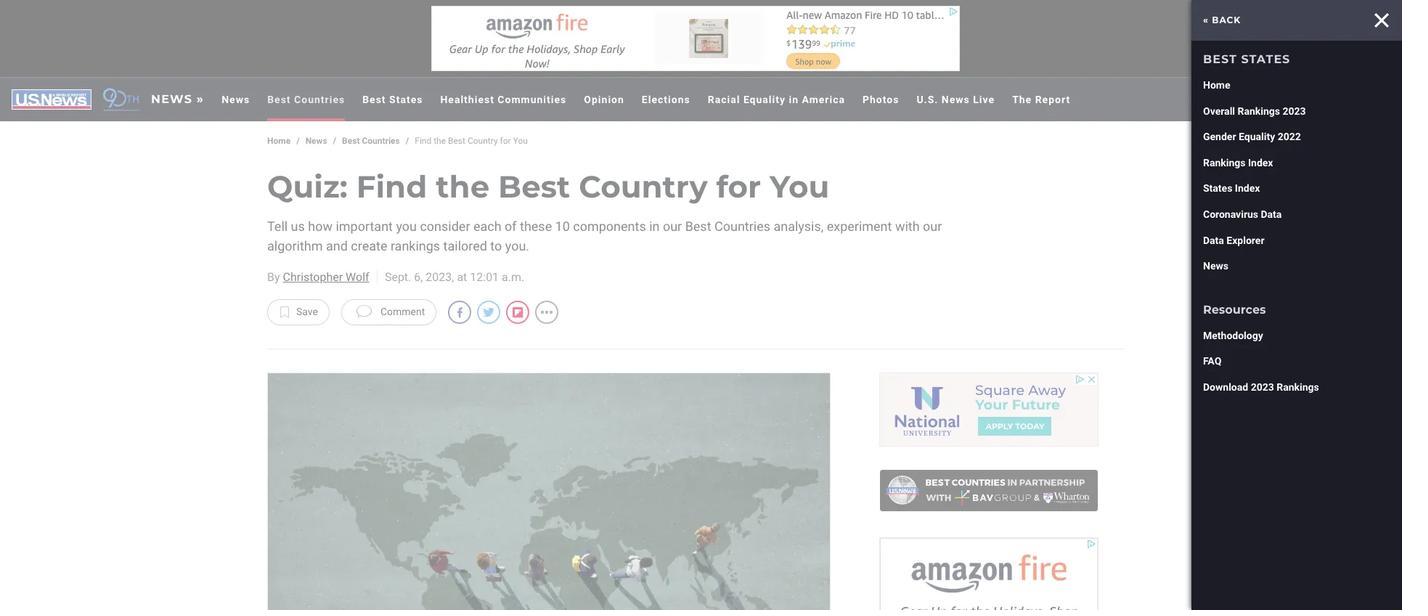 Task type: describe. For each thing, give the bounding box(es) containing it.
elections link
[[633, 78, 699, 121]]

comment button
[[341, 299, 437, 326]]

2 our from the left
[[923, 219, 942, 234]]

with
[[896, 219, 920, 234]]

0 vertical spatial in
[[789, 94, 799, 105]]

rankings index
[[1204, 157, 1274, 168]]

0 vertical spatial home link
[[1198, 73, 1397, 99]]

racial equality in america
[[708, 94, 846, 105]]

wolf
[[346, 270, 370, 284]]

list
[[1258, 391, 1279, 404]]

save
[[296, 306, 318, 318]]

a.m.
[[502, 270, 525, 284]]

save button
[[267, 299, 330, 326]]

consider
[[420, 219, 470, 234]]

photos link
[[854, 78, 908, 121]]

search image
[[1300, 91, 1318, 108]]

u.s. news live link
[[908, 78, 1004, 121]]

create
[[351, 238, 388, 254]]

u.s. news and world report logo image
[[12, 89, 92, 110]]

»
[[1276, 100, 1282, 114]]

comment
[[381, 306, 425, 318]]

live
[[974, 94, 995, 105]]

states left healthiest
[[389, 94, 423, 105]]

us
[[291, 219, 305, 234]]

1 vertical spatial find
[[356, 168, 427, 206]]

resources
[[1204, 303, 1267, 317]]

0 vertical spatial for
[[500, 136, 511, 146]]

1 vertical spatial the
[[436, 168, 490, 206]]

components
[[573, 219, 646, 234]]

« back
[[1204, 15, 1242, 26]]

reading
[[1204, 391, 1254, 404]]

reading list link
[[1198, 383, 1386, 412]]

0 vertical spatial country
[[468, 136, 498, 146]]

how
[[308, 219, 333, 234]]

12:01
[[470, 270, 499, 284]]

methodology
[[1204, 330, 1264, 341]]

photos
[[863, 94, 900, 105]]

1 our from the left
[[663, 219, 682, 234]]

« back button
[[1198, 9, 1247, 32]]

by christopher wolf | sept. 6, 2023, at 12:01 a.m.
[[267, 267, 525, 288]]

states index
[[1204, 183, 1261, 194]]

1 vertical spatial advertisement region
[[880, 373, 1098, 446]]

1 horizontal spatial data
[[1262, 208, 1282, 220]]

data explorer
[[1204, 234, 1265, 246]]

you
[[396, 219, 417, 234]]

1 vertical spatial best states link
[[354, 78, 432, 121]]

gender equality 2022 link
[[1198, 124, 1397, 150]]

index for rankings index
[[1249, 157, 1274, 168]]

overall rankings 2023
[[1204, 105, 1307, 117]]

overall rankings 2023 link
[[1198, 99, 1397, 124]]

explorer
[[1227, 234, 1265, 246]]

analysis,
[[774, 219, 824, 234]]

the report link
[[1004, 78, 1080, 121]]

coronavirus data
[[1204, 208, 1282, 220]]

experiment
[[827, 219, 892, 234]]

0 vertical spatial the
[[434, 136, 446, 146]]

90th anniversary logo image
[[103, 88, 139, 112]]

racial
[[708, 94, 741, 105]]

faq link
[[1198, 349, 1397, 375]]

these
[[520, 219, 552, 234]]

elections
[[642, 94, 691, 105]]

each
[[474, 219, 502, 234]]

reading list
[[1204, 391, 1279, 404]]

find the best country for you
[[415, 136, 528, 146]]

important
[[336, 219, 393, 234]]

faq
[[1204, 355, 1222, 367]]

u.s. news live
[[917, 94, 995, 105]]

christopher wolf link
[[283, 270, 370, 284]]

0 horizontal spatial you
[[513, 136, 528, 146]]

equality for 2022
[[1239, 131, 1276, 143]]

|
[[375, 267, 379, 288]]

equality for in
[[744, 94, 786, 105]]

america
[[802, 94, 846, 105]]

0 horizontal spatial home link
[[267, 136, 291, 147]]

1 vertical spatial 2023
[[1251, 381, 1275, 393]]

group of young adults, photographed from above, on various painted tarmac surface, at sunrise. image
[[267, 373, 831, 610]]

welcome,
[[1204, 349, 1278, 363]]

rankings
[[391, 238, 440, 254]]

best states »
[[1204, 100, 1282, 114]]

10
[[555, 219, 570, 234]]

rankings index link
[[1198, 150, 1397, 176]]



Task type: vqa. For each thing, say whether or not it's contained in the screenshot.
Tell us how important you consider each of these 10 components in our Best Countries analysis, experiment with our algorithm and create rankings tailored to you.
yes



Task type: locate. For each thing, give the bounding box(es) containing it.
you up analysis,
[[770, 168, 830, 206]]

0 horizontal spatial for
[[500, 136, 511, 146]]

find
[[415, 136, 432, 146], [356, 168, 427, 206]]

0 vertical spatial index
[[1249, 157, 1274, 168]]

1 vertical spatial best states
[[363, 94, 423, 105]]

1 vertical spatial best countries link
[[342, 136, 400, 147]]

coronavirus data link
[[1198, 202, 1397, 228]]

quiz:
[[267, 168, 348, 206]]

best states
[[1204, 52, 1291, 66], [363, 94, 423, 105]]

country down healthiest
[[468, 136, 498, 146]]

0 horizontal spatial data
[[1204, 234, 1225, 246]]

best countries link for the healthiest communities link
[[259, 78, 354, 121]]

best states link
[[1204, 52, 1291, 66], [354, 78, 432, 121]]

0 horizontal spatial 2023
[[1251, 381, 1275, 393]]

2 vertical spatial countries
[[715, 219, 771, 234]]

best countries link for the left home 'link'
[[342, 136, 400, 147]]

index inside states index link
[[1236, 183, 1261, 194]]

0 vertical spatial best countries
[[267, 94, 345, 105]]

and
[[326, 238, 348, 254]]

the up the consider
[[436, 168, 490, 206]]

home link up »
[[1198, 73, 1397, 99]]

our right with
[[923, 219, 942, 234]]

at
[[457, 270, 467, 284]]

0 vertical spatial 2023
[[1283, 105, 1307, 117]]

welcome, james.peterson1902@gmail.com
[[1204, 349, 1345, 377]]

1 horizontal spatial for
[[717, 168, 761, 206]]

0 horizontal spatial countries
[[294, 94, 345, 105]]

1 horizontal spatial countries
[[362, 136, 400, 146]]

1 vertical spatial countries
[[362, 136, 400, 146]]

news link
[[1204, 12, 1245, 25], [213, 78, 259, 121], [145, 86, 210, 112], [306, 136, 327, 147], [1198, 254, 1397, 280]]

tell us how important you consider each of these 10 components in our best countries analysis, experiment with our algorithm and create rankings tailored to you.
[[267, 219, 942, 254]]

0 vertical spatial data
[[1262, 208, 1282, 220]]

index up 'coronavirus data'
[[1236, 183, 1261, 194]]

2 vertical spatial rankings
[[1277, 381, 1320, 393]]

data down coronavirus
[[1204, 234, 1225, 246]]

states up coronavirus
[[1204, 183, 1233, 194]]

6,
[[414, 270, 423, 284]]

download 2023 rankings link
[[1198, 375, 1397, 401]]

1 vertical spatial you
[[770, 168, 830, 206]]

index for states index
[[1236, 183, 1261, 194]]

in inside tell us how important you consider each of these 10 components in our best countries analysis, experiment with our algorithm and create rankings tailored to you.
[[650, 219, 660, 234]]

2 close image from the left
[[1375, 13, 1390, 28]]

1 horizontal spatial country
[[579, 168, 708, 206]]

download 2023 rankings
[[1204, 381, 1320, 393]]

u.s.
[[917, 94, 939, 105]]

best states for topmost the best states link
[[1204, 52, 1291, 66]]

0 vertical spatial rankings
[[1238, 105, 1281, 117]]

index inside rankings index "link"
[[1249, 157, 1274, 168]]

algorithm
[[267, 238, 323, 254]]

1 vertical spatial data
[[1204, 234, 1225, 246]]

you down communities
[[513, 136, 528, 146]]

healthiest communities
[[441, 94, 567, 105]]

2 vertical spatial advertisement region
[[880, 539, 1098, 610]]

sept.
[[385, 270, 411, 284]]

0 vertical spatial equality
[[744, 94, 786, 105]]

1 vertical spatial in
[[650, 219, 660, 234]]

to
[[491, 238, 502, 254]]

0 vertical spatial advertisement region
[[432, 6, 960, 71]]

states
[[1242, 52, 1291, 66], [389, 94, 423, 105], [1235, 100, 1273, 114], [1204, 183, 1233, 194]]

2022
[[1278, 131, 1302, 143]]

opinion
[[584, 94, 625, 105]]

0 horizontal spatial equality
[[744, 94, 786, 105]]

0 vertical spatial you
[[513, 136, 528, 146]]

equality down overall rankings 2023
[[1239, 131, 1276, 143]]

in right components
[[650, 219, 660, 234]]

1 horizontal spatial best states
[[1204, 52, 1291, 66]]

0 horizontal spatial best states link
[[354, 78, 432, 121]]

index down gender equality 2022
[[1249, 157, 1274, 168]]

overall
[[1204, 105, 1236, 117]]

0 horizontal spatial best states
[[363, 94, 423, 105]]

1 horizontal spatial you
[[770, 168, 830, 206]]

our right components
[[663, 219, 682, 234]]

2023,
[[426, 270, 454, 284]]

you.
[[505, 238, 530, 254]]

countries inside tell us how important you consider each of these 10 components in our best countries analysis, experiment with our algorithm and create rankings tailored to you.
[[715, 219, 771, 234]]

states up »
[[1242, 52, 1291, 66]]

1 vertical spatial best countries
[[342, 136, 400, 146]]

equality
[[744, 94, 786, 105], [1239, 131, 1276, 143]]

1 vertical spatial country
[[579, 168, 708, 206]]

0 horizontal spatial country
[[468, 136, 498, 146]]

0 vertical spatial best countries link
[[259, 78, 354, 121]]

1 horizontal spatial home
[[1204, 79, 1231, 91]]

for
[[500, 136, 511, 146], [717, 168, 761, 206]]

gender equality 2022
[[1204, 131, 1302, 143]]

1 horizontal spatial best states link
[[1204, 52, 1291, 66]]

opinion link
[[576, 78, 633, 121]]

healthiest
[[441, 94, 495, 105]]

data explorer link
[[1198, 228, 1397, 254]]

communities
[[498, 94, 567, 105]]

0 horizontal spatial our
[[663, 219, 682, 234]]

you
[[513, 136, 528, 146], [770, 168, 830, 206]]

equality right racial
[[744, 94, 786, 105]]

0 vertical spatial best states
[[1204, 52, 1291, 66]]

1 vertical spatial rankings
[[1204, 157, 1246, 168]]

of
[[505, 219, 517, 234]]

best countries
[[267, 94, 345, 105], [342, 136, 400, 146]]

rankings down gender
[[1204, 157, 1246, 168]]

rankings down faq link
[[1277, 381, 1320, 393]]

rankings up gender equality 2022
[[1238, 105, 1281, 117]]

best countries link
[[259, 78, 354, 121], [342, 136, 400, 147]]

home link
[[1198, 73, 1397, 99], [267, 136, 291, 147]]

gender
[[1204, 131, 1237, 143]]

tailored
[[444, 238, 487, 254]]

best states for bottom the best states link
[[363, 94, 423, 105]]

home
[[1204, 79, 1231, 91], [267, 136, 291, 146]]

methodology link
[[1198, 323, 1397, 349]]

1 horizontal spatial equality
[[1239, 131, 1276, 143]]

rankings
[[1238, 105, 1281, 117], [1204, 157, 1246, 168], [1277, 381, 1320, 393]]

states left »
[[1235, 100, 1273, 114]]

1 vertical spatial home
[[267, 136, 291, 146]]

coronavirus
[[1204, 208, 1259, 220]]

country up components
[[579, 168, 708, 206]]

christopher
[[283, 270, 343, 284]]

2023 right »
[[1283, 105, 1307, 117]]

0 vertical spatial find
[[415, 136, 432, 146]]

by
[[267, 270, 280, 284]]

advertisement region
[[432, 6, 960, 71], [880, 373, 1098, 446], [880, 539, 1098, 610]]

best states inside the best states link
[[363, 94, 423, 105]]

data
[[1262, 208, 1282, 220], [1204, 234, 1225, 246]]

quiz: find the best country for you
[[267, 168, 830, 206]]

0 vertical spatial best states link
[[1204, 52, 1291, 66]]

0 vertical spatial countries
[[294, 94, 345, 105]]

best inside tell us how important you consider each of these 10 components in our best countries analysis, experiment with our algorithm and create rankings tailored to you.
[[686, 219, 712, 234]]

healthiest communities link
[[432, 78, 576, 121]]

2023 down james.peterson1902@gmail.com
[[1251, 381, 1275, 393]]

1 horizontal spatial in
[[789, 94, 799, 105]]

1 vertical spatial equality
[[1239, 131, 1276, 143]]

1 horizontal spatial our
[[923, 219, 942, 234]]

in left 'america'
[[789, 94, 799, 105]]

data down states index link
[[1262, 208, 1282, 220]]

1 vertical spatial index
[[1236, 183, 1261, 194]]

racial equality in america link
[[699, 78, 854, 121]]

home link up quiz:
[[267, 136, 291, 147]]

home up overall
[[1204, 79, 1231, 91]]

the report
[[1013, 94, 1071, 105]]

the
[[434, 136, 446, 146], [436, 168, 490, 206]]

our
[[663, 219, 682, 234], [923, 219, 942, 234]]

news inside u.s. news live link
[[942, 94, 970, 105]]

1 horizontal spatial 2023
[[1283, 105, 1307, 117]]

2023
[[1283, 105, 1307, 117], [1251, 381, 1275, 393]]

0 horizontal spatial in
[[650, 219, 660, 234]]

1 vertical spatial home link
[[267, 136, 291, 147]]

report
[[1036, 94, 1071, 105]]

1 close image from the left
[[1364, 13, 1379, 28]]

download
[[1204, 381, 1249, 393]]

the
[[1013, 94, 1032, 105]]

rankings inside "link"
[[1204, 157, 1246, 168]]

james.peterson1902@gmail.com
[[1204, 366, 1345, 377]]

states index link
[[1198, 176, 1397, 202]]

0 horizontal spatial home
[[267, 136, 291, 146]]

the down healthiest
[[434, 136, 446, 146]]

1 vertical spatial for
[[717, 168, 761, 206]]

1 horizontal spatial home link
[[1198, 73, 1397, 99]]

2 horizontal spatial countries
[[715, 219, 771, 234]]

tell
[[267, 219, 288, 234]]

home up quiz:
[[267, 136, 291, 146]]

0 vertical spatial home
[[1204, 79, 1231, 91]]

close image
[[1364, 13, 1379, 28], [1375, 13, 1390, 28]]



